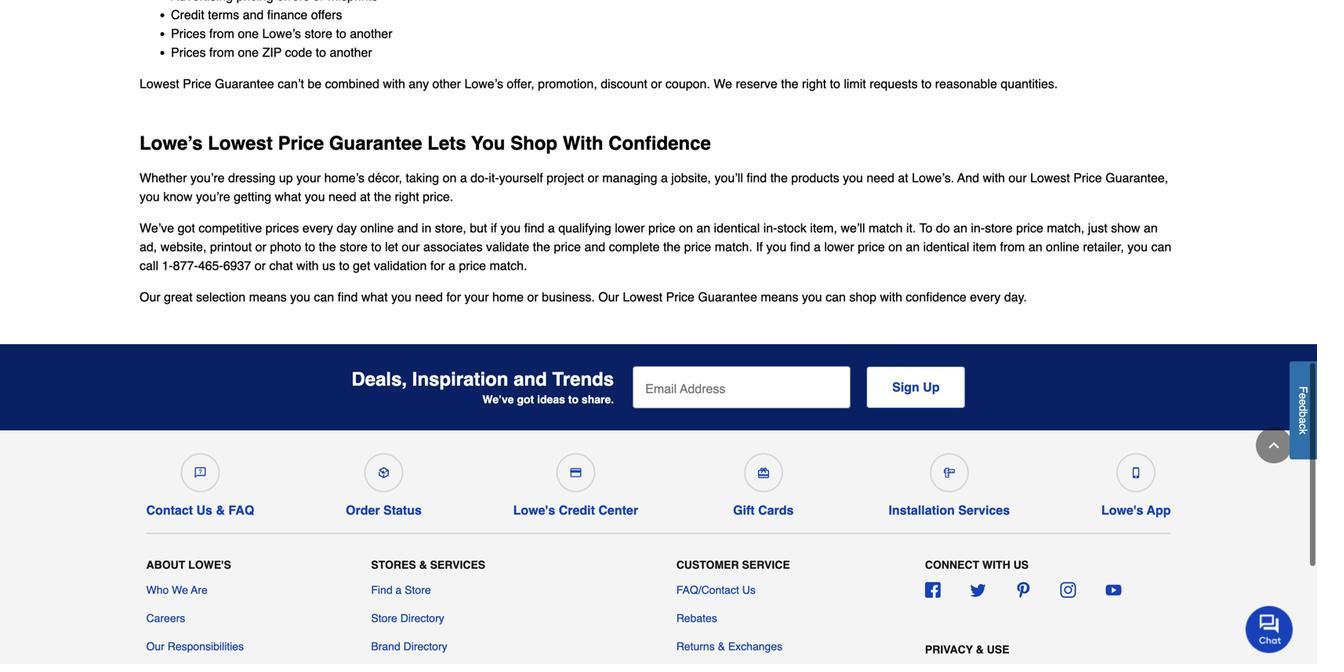 Task type: describe. For each thing, give the bounding box(es) containing it.
1 vertical spatial store
[[985, 221, 1013, 235]]

an right item
[[1029, 239, 1043, 254]]

who
[[146, 584, 169, 596]]

0 vertical spatial from
[[209, 26, 234, 41]]

2 in- from the left
[[971, 221, 985, 235]]

k
[[1297, 429, 1310, 435]]

connect
[[925, 559, 979, 571]]

brand directory
[[371, 640, 447, 653]]

deals, inspiration and trends we've got ideas to share.
[[352, 369, 614, 406]]

stock
[[777, 221, 807, 235]]

selection
[[196, 290, 246, 304]]

2 horizontal spatial need
[[867, 170, 895, 185]]

0 horizontal spatial at
[[360, 189, 370, 204]]

order
[[346, 503, 380, 517]]

you down validation
[[391, 290, 412, 304]]

chevron up image
[[1266, 438, 1282, 453]]

ad,
[[140, 239, 157, 254]]

1 horizontal spatial store
[[340, 239, 368, 254]]

to right photo
[[305, 239, 315, 254]]

right inside whether you're dressing up your home's décor, taking on a do-it-yourself project or managing a jobsite, you'll find the products you need at lowe's. and with our lowest price guarantee, you know you're getting what you need at the   right   price.
[[395, 189, 419, 204]]

service
[[742, 559, 790, 571]]

sign up
[[892, 380, 940, 394]]

prices
[[266, 221, 299, 235]]

lowest price guarantee can't be combined with any other lowe's offer, promotion, discount or coupon. we reserve the right to limit requests to reasonable quantities.
[[140, 76, 1058, 91]]

0 horizontal spatial lowe's
[[140, 132, 203, 154]]

installation services link
[[889, 447, 1010, 518]]

0 horizontal spatial store
[[371, 612, 397, 624]]

0 vertical spatial match.
[[715, 239, 753, 254]]

contact
[[146, 503, 193, 517]]

the down décor,
[[374, 189, 391, 204]]

lowe's app
[[1102, 503, 1171, 517]]

returns & exchanges
[[676, 640, 783, 653]]

you down the whether
[[140, 189, 160, 204]]

validate
[[486, 239, 529, 254]]

the right the reserve
[[781, 76, 799, 91]]

day
[[337, 221, 357, 235]]

you left shop
[[802, 290, 822, 304]]

find down stock
[[790, 239, 810, 254]]

associates
[[423, 239, 483, 254]]

products
[[791, 170, 839, 185]]

1 vertical spatial for
[[446, 290, 461, 304]]

project
[[547, 170, 584, 185]]

it.
[[906, 221, 916, 235]]

lowe's for lowe's credit center
[[513, 503, 555, 517]]

responsibilities
[[168, 640, 244, 653]]

price left match,
[[1016, 221, 1043, 235]]

price down we've got competitive prices every day online and in store, but if you find a qualifying lower price on an   identical in-stock   item, we'll match it. to do an in-store price match, just show an ad, website, printout or photo to the store to let our associates validate the price and complete the price match. if you find a lower price on an identical item from an online retailer, you can call 1-877-465-6937 or chat with us to get validation for a price match.
[[666, 290, 695, 304]]

faq/contact us
[[676, 584, 756, 596]]

reserve
[[736, 76, 778, 91]]

every inside we've got competitive prices every day online and in store, but if you find a qualifying lower price on an   identical in-stock   item, we'll match it. to do an in-store price match, just show an ad, website, printout or photo to the store to let our associates validate the price and complete the price match. if you find a lower price on an identical item from an online retailer, you can call 1-877-465-6937 or chat with us to get validation for a price match.
[[302, 221, 333, 235]]

with left any
[[383, 76, 405, 91]]

sign up form
[[633, 366, 966, 408]]

1 horizontal spatial can
[[826, 290, 846, 304]]

the up us
[[319, 239, 336, 254]]

dimensions image
[[944, 467, 955, 478]]

to right requests at right
[[921, 76, 932, 91]]

2 prices from the top
[[171, 45, 206, 60]]

contact us & faq
[[146, 503, 254, 517]]

the right complete
[[663, 239, 681, 254]]

price up complete
[[648, 221, 676, 235]]

1 in- from the left
[[763, 221, 777, 235]]

a left qualifying on the left top of the page
[[548, 221, 555, 235]]

0 horizontal spatial can
[[314, 290, 334, 304]]

or left the chat
[[255, 258, 266, 273]]

lowe's credit center link
[[513, 447, 638, 518]]

find
[[371, 584, 393, 596]]

offers
[[311, 7, 342, 22]]

coupon.
[[666, 76, 710, 91]]

price left 'if'
[[684, 239, 711, 254]]

careers
[[146, 612, 185, 624]]

0 vertical spatial lower
[[615, 221, 645, 235]]

an right show
[[1144, 221, 1158, 235]]

connect with us
[[925, 559, 1029, 571]]

2 horizontal spatial guarantee
[[698, 290, 757, 304]]

f
[[1297, 386, 1310, 393]]

privacy
[[925, 643, 973, 656]]

f e e d b a c k button
[[1290, 362, 1317, 460]]

got inside we've got competitive prices every day online and in store, but if you find a qualifying lower price on an   identical in-stock   item, we'll match it. to do an in-store price match, just show an ad, website, printout or photo to the store to let our associates validate the price and complete the price match. if you find a lower price on an identical item from an online retailer, you can call 1-877-465-6937 or chat with us to get validation for a price match.
[[178, 221, 195, 235]]

décor,
[[368, 170, 402, 185]]

youtube image
[[1106, 582, 1121, 598]]

credit card image
[[570, 467, 581, 478]]

1 vertical spatial from
[[209, 45, 234, 60]]

find a store
[[371, 584, 431, 596]]

any
[[409, 76, 429, 91]]

lowe's for lowe's app
[[1102, 503, 1144, 517]]

to
[[919, 221, 933, 235]]

us
[[322, 258, 336, 273]]

an down jobsite,
[[696, 221, 710, 235]]

0 vertical spatial services
[[958, 503, 1010, 517]]

brand directory link
[[371, 639, 447, 654]]

a down associates
[[448, 258, 455, 273]]

qualifying
[[558, 221, 611, 235]]

credit inside credit terms and finance offers prices from one lowe's store to another prices from one zip code to another
[[171, 7, 204, 22]]

sign up button
[[867, 366, 966, 408]]

lets
[[428, 132, 466, 154]]

you right if
[[501, 221, 521, 235]]

you'll
[[715, 170, 743, 185]]

1 vertical spatial match.
[[490, 258, 527, 273]]

or right home
[[527, 290, 538, 304]]

1 horizontal spatial on
[[679, 221, 693, 235]]

twitter image
[[970, 582, 986, 598]]

with right shop
[[880, 290, 902, 304]]

with
[[563, 132, 603, 154]]

are
[[191, 584, 208, 596]]

instagram image
[[1061, 582, 1076, 598]]

rebates
[[676, 612, 717, 624]]

price inside whether you're dressing up your home's décor, taking on a do-it-yourself project or managing a jobsite, you'll find the products you need at lowe's. and with our lowest price guarantee, you know you're getting what you need at the   right   price.
[[1074, 170, 1102, 185]]

center
[[599, 503, 638, 517]]

1 horizontal spatial at
[[898, 170, 909, 185]]

0 horizontal spatial lowe's
[[188, 559, 231, 571]]

lowe's.
[[912, 170, 954, 185]]

customer care image
[[195, 467, 206, 478]]

1 vertical spatial every
[[970, 290, 1001, 304]]

2 vertical spatial on
[[888, 239, 902, 254]]

but
[[470, 221, 487, 235]]

if
[[491, 221, 497, 235]]

faq/contact us link
[[676, 582, 756, 598]]

2 e from the top
[[1297, 399, 1310, 405]]

to right code
[[316, 45, 326, 60]]

b
[[1297, 411, 1310, 418]]

ideas
[[537, 393, 565, 406]]

directory for brand directory
[[403, 640, 447, 653]]

1 vertical spatial lower
[[824, 239, 854, 254]]

& for stores & services
[[419, 559, 427, 571]]

customer
[[676, 559, 739, 571]]

call
[[140, 258, 158, 273]]

to inside deals, inspiration and trends we've got ideas to share.
[[568, 393, 579, 406]]

lowe's credit center
[[513, 503, 638, 517]]

lowe's inside credit terms and finance offers prices from one lowe's store to another prices from one zip code to another
[[262, 26, 301, 41]]

1 horizontal spatial need
[[415, 290, 443, 304]]

promotion,
[[538, 76, 597, 91]]

yourself
[[499, 170, 543, 185]]

an down the it.
[[906, 239, 920, 254]]

about lowe's
[[146, 559, 231, 571]]

6937
[[223, 258, 251, 273]]

1 horizontal spatial right
[[802, 76, 826, 91]]

other
[[432, 76, 461, 91]]

1 vertical spatial we
[[172, 584, 188, 596]]

taking
[[406, 170, 439, 185]]

price down terms
[[183, 76, 211, 91]]

a inside button
[[1297, 418, 1310, 424]]

us for contact
[[196, 503, 212, 517]]

you down show
[[1128, 239, 1148, 254]]

1-
[[162, 258, 173, 273]]

price.
[[423, 189, 453, 204]]

0 vertical spatial store
[[405, 584, 431, 596]]

pinterest image
[[1015, 582, 1031, 598]]

got inside deals, inspiration and trends we've got ideas to share.
[[517, 393, 534, 406]]

stores & services
[[371, 559, 485, 571]]

find inside whether you're dressing up your home's décor, taking on a do-it-yourself project or managing a jobsite, you'll find the products you need at lowe's. and with our lowest price guarantee, you know you're getting what you need at the   right   price.
[[747, 170, 767, 185]]

business.
[[542, 290, 595, 304]]

a left jobsite,
[[661, 170, 668, 185]]

website,
[[160, 239, 207, 254]]

trends
[[552, 369, 614, 390]]

let
[[385, 239, 398, 254]]

pickup image
[[378, 467, 389, 478]]

price down qualifying on the left top of the page
[[554, 239, 581, 254]]

the right validate
[[533, 239, 550, 254]]

1 vertical spatial your
[[465, 290, 489, 304]]

managing
[[602, 170, 657, 185]]



Task type: locate. For each thing, give the bounding box(es) containing it.
we left are
[[172, 584, 188, 596]]

0 horizontal spatial every
[[302, 221, 333, 235]]

1 horizontal spatial every
[[970, 290, 1001, 304]]

show
[[1111, 221, 1140, 235]]

guarantee up décor,
[[329, 132, 422, 154]]

0 vertical spatial one
[[238, 26, 259, 41]]

on inside whether you're dressing up your home's décor, taking on a do-it-yourself project or managing a jobsite, you'll find the products you need at lowe's. and with our lowest price guarantee, you know you're getting what you need at the   right   price.
[[443, 170, 457, 185]]

a left do-
[[460, 170, 467, 185]]

2 horizontal spatial lowe's
[[1102, 503, 1144, 517]]

0 vertical spatial our
[[1009, 170, 1027, 185]]

quantities.
[[1001, 76, 1058, 91]]

services up find a store link
[[430, 559, 485, 571]]

with
[[982, 559, 1011, 571]]

right down taking
[[395, 189, 419, 204]]

1 vertical spatial guarantee
[[329, 132, 422, 154]]

2 one from the top
[[238, 45, 259, 60]]

from inside we've got competitive prices every day online and in store, but if you find a qualifying lower price on an   identical in-stock   item, we'll match it. to do an in-store price match, just show an ad, website, printout or photo to the store to let our associates validate the price and complete the price match. if you find a lower price on an identical item from an online retailer, you can call 1-877-465-6937 or chat with us to get validation for a price match.
[[1000, 239, 1025, 254]]

e up d
[[1297, 393, 1310, 399]]

you down the chat
[[290, 290, 310, 304]]

our right and
[[1009, 170, 1027, 185]]

2 vertical spatial lowe's
[[140, 132, 203, 154]]

item
[[973, 239, 997, 254]]

identical down do
[[923, 239, 969, 254]]

0 horizontal spatial lower
[[615, 221, 645, 235]]

and inside deals, inspiration and trends we've got ideas to share.
[[514, 369, 547, 390]]

reasonable
[[935, 76, 997, 91]]

mobile image
[[1131, 467, 1142, 478]]

us right contact
[[196, 503, 212, 517]]

gift card image
[[758, 467, 769, 478]]

1 horizontal spatial we've
[[482, 393, 514, 406]]

scroll to top element
[[1256, 427, 1292, 463]]

1 vertical spatial lowe's
[[465, 76, 503, 91]]

with inside we've got competitive prices every day online and in store, but if you find a qualifying lower price on an   identical in-stock   item, we'll match it. to do an in-store price match, just show an ad, website, printout or photo to the store to let our associates validate the price and complete the price match. if you find a lower price on an identical item from an online retailer, you can call 1-877-465-6937 or chat with us to get validation for a price match.
[[296, 258, 319, 273]]

0 horizontal spatial credit
[[171, 7, 204, 22]]

lowe's down 'finance'
[[262, 26, 301, 41]]

0 vertical spatial for
[[430, 258, 445, 273]]

1 horizontal spatial our
[[1009, 170, 1027, 185]]

and right terms
[[243, 7, 264, 22]]

one down terms
[[238, 26, 259, 41]]

1 means from the left
[[249, 290, 287, 304]]

your left home
[[465, 290, 489, 304]]

2 horizontal spatial lowe's
[[465, 76, 503, 91]]

prices
[[171, 26, 206, 41], [171, 45, 206, 60]]

our down careers
[[146, 640, 165, 653]]

on down match in the right top of the page
[[888, 239, 902, 254]]

on up price.
[[443, 170, 457, 185]]

discount
[[601, 76, 647, 91]]

lowe's inside lowe's app link
[[1102, 503, 1144, 517]]

2 vertical spatial from
[[1000, 239, 1025, 254]]

2 vertical spatial store
[[340, 239, 368, 254]]

every left the day.
[[970, 290, 1001, 304]]

0 horizontal spatial services
[[430, 559, 485, 571]]

1 vertical spatial prices
[[171, 45, 206, 60]]

got up the website,
[[178, 221, 195, 235]]

with right and
[[983, 170, 1005, 185]]

or left coupon.
[[651, 76, 662, 91]]

1 horizontal spatial match.
[[715, 239, 753, 254]]

0 vertical spatial on
[[443, 170, 457, 185]]

1 horizontal spatial got
[[517, 393, 534, 406]]

gift cards link
[[730, 447, 797, 518]]

order status
[[346, 503, 422, 517]]

0 vertical spatial credit
[[171, 7, 204, 22]]

our inside whether you're dressing up your home's décor, taking on a do-it-yourself project or managing a jobsite, you'll find the products you need at lowe's. and with our lowest price guarantee, you know you're getting what you need at the   right   price.
[[1009, 170, 1027, 185]]

you're right know
[[196, 189, 230, 204]]

0 vertical spatial you're
[[190, 170, 225, 185]]

0 vertical spatial your
[[296, 170, 321, 185]]

a up k
[[1297, 418, 1310, 424]]

printout
[[210, 239, 252, 254]]

we've down inspiration
[[482, 393, 514, 406]]

find down get
[[338, 290, 358, 304]]

1 horizontal spatial lower
[[824, 239, 854, 254]]

match
[[869, 221, 903, 235]]

right left limit
[[802, 76, 826, 91]]

what inside whether you're dressing up your home's décor, taking on a do-it-yourself project or managing a jobsite, you'll find the products you need at lowe's. and with our lowest price guarantee, you know you're getting what you need at the   right   price.
[[275, 189, 301, 204]]

a down item,
[[814, 239, 821, 254]]

deals,
[[352, 369, 407, 390]]

0 vertical spatial at
[[898, 170, 909, 185]]

1 horizontal spatial lowe's
[[262, 26, 301, 41]]

1 vertical spatial us
[[742, 584, 756, 596]]

do
[[936, 221, 950, 235]]

1 e from the top
[[1297, 393, 1310, 399]]

services
[[958, 503, 1010, 517], [430, 559, 485, 571]]

one left 'zip'
[[238, 45, 259, 60]]

getting
[[234, 189, 271, 204]]

1 one from the top
[[238, 26, 259, 41]]

our for our great selection means you can find what you need for your home or business. our lowest price guarantee means you can shop with confidence every day.
[[140, 290, 160, 304]]

1 vertical spatial another
[[330, 45, 372, 60]]

1 vertical spatial our
[[402, 239, 420, 254]]

store directory link
[[371, 610, 444, 626]]

our left great
[[140, 290, 160, 304]]

us for faq/contact
[[742, 584, 756, 596]]

0 vertical spatial what
[[275, 189, 301, 204]]

0 vertical spatial another
[[350, 26, 392, 41]]

Email Address email field
[[633, 366, 851, 408]]

f e e d b a c k
[[1297, 386, 1310, 435]]

1 vertical spatial on
[[679, 221, 693, 235]]

who we are
[[146, 584, 208, 596]]

store down offers
[[305, 26, 332, 41]]

&
[[216, 503, 225, 517], [419, 559, 427, 571], [718, 640, 725, 653], [976, 643, 984, 656]]

1 prices from the top
[[171, 26, 206, 41]]

0 horizontal spatial on
[[443, 170, 457, 185]]

exchanges
[[728, 640, 783, 653]]

and
[[957, 170, 979, 185]]

1 vertical spatial services
[[430, 559, 485, 571]]

lowe's lowest price guarantee lets you shop with confidence
[[140, 132, 711, 154]]

privacy & use
[[925, 643, 1010, 656]]

at down décor,
[[360, 189, 370, 204]]

means
[[249, 290, 287, 304], [761, 290, 799, 304]]

d
[[1297, 405, 1310, 411]]

0 horizontal spatial means
[[249, 290, 287, 304]]

home's
[[324, 170, 365, 185]]

our great selection means you can find what you need for your home or business. our lowest price guarantee means you can shop with confidence every day.
[[140, 290, 1027, 304]]

installation services
[[889, 503, 1010, 517]]

lowe's inside the lowe's credit center link
[[513, 503, 555, 517]]

1 vertical spatial online
[[1046, 239, 1080, 254]]

jobsite,
[[671, 170, 711, 185]]

& left "faq"
[[216, 503, 225, 517]]

facebook image
[[925, 582, 941, 598]]

at
[[898, 170, 909, 185], [360, 189, 370, 204]]

can left shop
[[826, 290, 846, 304]]

or inside whether you're dressing up your home's décor, taking on a do-it-yourself project or managing a jobsite, you'll find the products you need at lowe's. and with our lowest price guarantee, you know you're getting what you need at the   right   price.
[[588, 170, 599, 185]]

2 vertical spatial guarantee
[[698, 290, 757, 304]]

what down up
[[275, 189, 301, 204]]

1 vertical spatial credit
[[559, 503, 595, 517]]

us down customer service at the bottom right of page
[[742, 584, 756, 596]]

1 horizontal spatial guarantee
[[329, 132, 422, 154]]

what
[[275, 189, 301, 204], [361, 290, 388, 304]]

you down home's
[[305, 189, 325, 204]]

a right find on the left bottom
[[396, 584, 402, 596]]

0 vertical spatial store
[[305, 26, 332, 41]]

got left ideas
[[517, 393, 534, 406]]

store up brand
[[371, 612, 397, 624]]

store down stores & services
[[405, 584, 431, 596]]

what down get
[[361, 290, 388, 304]]

1 vertical spatial need
[[329, 189, 356, 204]]

465-
[[198, 258, 223, 273]]

to left the let
[[371, 239, 382, 254]]

the left products
[[770, 170, 788, 185]]

1 vertical spatial right
[[395, 189, 419, 204]]

0 vertical spatial prices
[[171, 26, 206, 41]]

dressing
[[228, 170, 276, 185]]

price
[[183, 76, 211, 91], [278, 132, 324, 154], [1074, 170, 1102, 185], [666, 290, 695, 304]]

up
[[279, 170, 293, 185]]

0 vertical spatial we
[[714, 76, 732, 91]]

1 horizontal spatial identical
[[923, 239, 969, 254]]

1 horizontal spatial in-
[[971, 221, 985, 235]]

with inside whether you're dressing up your home's décor, taking on a do-it-yourself project or managing a jobsite, you'll find the products you need at lowe's. and with our lowest price guarantee, you know you're getting what you need at the   right   price.
[[983, 170, 1005, 185]]

installation
[[889, 503, 955, 517]]

1 vertical spatial we've
[[482, 393, 514, 406]]

you're up know
[[190, 170, 225, 185]]

at left "lowe's."
[[898, 170, 909, 185]]

0 horizontal spatial got
[[178, 221, 195, 235]]

guarantee down 'zip'
[[215, 76, 274, 91]]

another
[[350, 26, 392, 41], [330, 45, 372, 60]]

price up up
[[278, 132, 324, 154]]

directory for store directory
[[400, 612, 444, 624]]

0 vertical spatial lowe's
[[262, 26, 301, 41]]

on down jobsite,
[[679, 221, 693, 235]]

gift cards
[[733, 503, 794, 517]]

shop
[[849, 290, 877, 304]]

0 horizontal spatial need
[[329, 189, 356, 204]]

to right ideas
[[568, 393, 579, 406]]

careers link
[[146, 610, 185, 626]]

1 horizontal spatial online
[[1046, 239, 1080, 254]]

with
[[383, 76, 405, 91], [983, 170, 1005, 185], [296, 258, 319, 273], [880, 290, 902, 304]]

match,
[[1047, 221, 1085, 235]]

chat
[[269, 258, 293, 273]]

0 vertical spatial us
[[196, 503, 212, 517]]

our for our responsibilities
[[146, 640, 165, 653]]

faq
[[228, 503, 254, 517]]

your
[[296, 170, 321, 185], [465, 290, 489, 304]]

terms
[[208, 7, 239, 22]]

a
[[460, 170, 467, 185], [661, 170, 668, 185], [548, 221, 555, 235], [814, 239, 821, 254], [448, 258, 455, 273], [1297, 418, 1310, 424], [396, 584, 402, 596]]

zip
[[262, 45, 282, 60]]

credit down credit card icon
[[559, 503, 595, 517]]

1 horizontal spatial credit
[[559, 503, 595, 517]]

0 horizontal spatial right
[[395, 189, 419, 204]]

& for returns & exchanges
[[718, 640, 725, 653]]

1 horizontal spatial services
[[958, 503, 1010, 517]]

0 vertical spatial identical
[[714, 221, 760, 235]]

returns
[[676, 640, 715, 653]]

c
[[1297, 424, 1310, 429]]

in
[[422, 221, 432, 235]]

lower up complete
[[615, 221, 645, 235]]

& right stores
[[419, 559, 427, 571]]

0 horizontal spatial our
[[402, 239, 420, 254]]

1 vertical spatial directory
[[403, 640, 447, 653]]

online
[[360, 221, 394, 235], [1046, 239, 1080, 254]]

e up b
[[1297, 399, 1310, 405]]

2 horizontal spatial on
[[888, 239, 902, 254]]

price down match in the right top of the page
[[858, 239, 885, 254]]

offer,
[[507, 76, 535, 91]]

0 vertical spatial right
[[802, 76, 826, 91]]

requests
[[870, 76, 918, 91]]

0 vertical spatial guarantee
[[215, 76, 274, 91]]

find up validate
[[524, 221, 544, 235]]

if
[[756, 239, 763, 254]]

stores
[[371, 559, 416, 571]]

online up the let
[[360, 221, 394, 235]]

find a store link
[[371, 582, 431, 598]]

1 vertical spatial you're
[[196, 189, 230, 204]]

order status link
[[346, 447, 422, 518]]

directory
[[400, 612, 444, 624], [403, 640, 447, 653]]

0 horizontal spatial what
[[275, 189, 301, 204]]

to right us
[[339, 258, 349, 273]]

price down associates
[[459, 258, 486, 273]]

match. down validate
[[490, 258, 527, 273]]

& for privacy & use
[[976, 643, 984, 656]]

one
[[238, 26, 259, 41], [238, 45, 259, 60]]

your inside whether you're dressing up your home's décor, taking on a do-it-yourself project or managing a jobsite, you'll find the products you need at lowe's. and with our lowest price guarantee, you know you're getting what you need at the   right   price.
[[296, 170, 321, 185]]

store inside credit terms and finance offers prices from one lowe's store to another prices from one zip code to another
[[305, 26, 332, 41]]

our inside we've got competitive prices every day online and in store, but if you find a qualifying lower price on an   identical in-stock   item, we'll match it. to do an in-store price match, just show an ad, website, printout or photo to the store to let our associates validate the price and complete the price match. if you find a lower price on an identical item from an online retailer, you can call 1-877-465-6937 or chat with us to get validation for a price match.
[[402, 239, 420, 254]]

complete
[[609, 239, 660, 254]]

find
[[747, 170, 767, 185], [524, 221, 544, 235], [790, 239, 810, 254], [338, 290, 358, 304]]

guarantee
[[215, 76, 274, 91], [329, 132, 422, 154], [698, 290, 757, 304]]

lowest inside whether you're dressing up your home's décor, taking on a do-it-yourself project or managing a jobsite, you'll find the products you need at lowe's. and with our lowest price guarantee, you know you're getting what you need at the   right   price.
[[1030, 170, 1070, 185]]

whether you're dressing up your home's décor, taking on a do-it-yourself project or managing a jobsite, you'll find the products you need at lowe's. and with our lowest price guarantee, you know you're getting what you need at the   right   price.
[[140, 170, 1168, 204]]

we've inside we've got competitive prices every day online and in store, but if you find a qualifying lower price on an   identical in-stock   item, we'll match it. to do an in-store price match, just show an ad, website, printout or photo to the store to let our associates validate the price and complete the price match. if you find a lower price on an identical item from an online retailer, you can call 1-877-465-6937 or chat with us to get validation for a price match.
[[140, 221, 174, 235]]

confidence
[[609, 132, 711, 154]]

0 vertical spatial we've
[[140, 221, 174, 235]]

2 horizontal spatial can
[[1151, 239, 1172, 254]]

can down us
[[314, 290, 334, 304]]

lowe's left offer,
[[465, 76, 503, 91]]

and down qualifying on the left top of the page
[[584, 239, 605, 254]]

877-
[[173, 258, 198, 273]]

lowest
[[140, 76, 179, 91], [208, 132, 273, 154], [1030, 170, 1070, 185], [623, 290, 663, 304]]

0 horizontal spatial we've
[[140, 221, 174, 235]]

match. left 'if'
[[715, 239, 753, 254]]

every left day
[[302, 221, 333, 235]]

0 horizontal spatial in-
[[763, 221, 777, 235]]

0 horizontal spatial identical
[[714, 221, 760, 235]]

can
[[1151, 239, 1172, 254], [314, 290, 334, 304], [826, 290, 846, 304]]

to left limit
[[830, 76, 840, 91]]

2 means from the left
[[761, 290, 799, 304]]

we left the reserve
[[714, 76, 732, 91]]

lowe's
[[513, 503, 555, 517], [1102, 503, 1144, 517], [188, 559, 231, 571]]

1 horizontal spatial store
[[405, 584, 431, 596]]

in- left item,
[[763, 221, 777, 235]]

chat invite button image
[[1246, 605, 1294, 653]]

0 horizontal spatial store
[[305, 26, 332, 41]]

identical up 'if'
[[714, 221, 760, 235]]

us
[[1014, 559, 1029, 571]]

store down day
[[340, 239, 368, 254]]

1 vertical spatial at
[[360, 189, 370, 204]]

we've inside deals, inspiration and trends we've got ideas to share.
[[482, 393, 514, 406]]

we've got competitive prices every day online and in store, but if you find a qualifying lower price on an   identical in-stock   item, we'll match it. to do an in-store price match, just show an ad, website, printout or photo to the store to let our associates validate the price and complete the price match. if you find a lower price on an identical item from an online retailer, you can call 1-877-465-6937 or chat with us to get validation for a price match.
[[140, 221, 1172, 273]]

0 vertical spatial every
[[302, 221, 333, 235]]

& left use
[[976, 643, 984, 656]]

1 horizontal spatial what
[[361, 290, 388, 304]]

1 vertical spatial what
[[361, 290, 388, 304]]

and left the in
[[397, 221, 418, 235]]

whether
[[140, 170, 187, 185]]

our right business.
[[598, 290, 619, 304]]

1 horizontal spatial we
[[714, 76, 732, 91]]

your right up
[[296, 170, 321, 185]]

0 vertical spatial online
[[360, 221, 394, 235]]

every
[[302, 221, 333, 235], [970, 290, 1001, 304]]

0 horizontal spatial we
[[172, 584, 188, 596]]

up
[[923, 380, 940, 394]]

can inside we've got competitive prices every day online and in store, but if you find a qualifying lower price on an   identical in-stock   item, we'll match it. to do an in-store price match, just show an ad, website, printout or photo to the store to let our associates validate the price and complete the price match. if you find a lower price on an identical item from an online retailer, you can call 1-877-465-6937 or chat with us to get validation for a price match.
[[1151, 239, 1172, 254]]

you right 'if'
[[766, 239, 787, 254]]

means down 'if'
[[761, 290, 799, 304]]

and inside credit terms and finance offers prices from one lowe's store to another prices from one zip code to another
[[243, 7, 264, 22]]

faq/contact
[[676, 584, 739, 596]]

great
[[164, 290, 193, 304]]

our responsibilities
[[146, 640, 244, 653]]

1 vertical spatial identical
[[923, 239, 969, 254]]

for inside we've got competitive prices every day online and in store, but if you find a qualifying lower price on an   identical in-stock   item, we'll match it. to do an in-store price match, just show an ad, website, printout or photo to the store to let our associates validate the price and complete the price match. if you find a lower price on an identical item from an online retailer, you can call 1-877-465-6937 or chat with us to get validation for a price match.
[[430, 258, 445, 273]]

or left photo
[[255, 239, 266, 254]]

0 horizontal spatial guarantee
[[215, 76, 274, 91]]

store up item
[[985, 221, 1013, 235]]

you right products
[[843, 170, 863, 185]]

to down offers
[[336, 26, 346, 41]]

credit left terms
[[171, 7, 204, 22]]

in- up item
[[971, 221, 985, 235]]

0 vertical spatial got
[[178, 221, 195, 235]]

1 horizontal spatial us
[[742, 584, 756, 596]]

an right do
[[954, 221, 968, 235]]



Task type: vqa. For each thing, say whether or not it's contained in the screenshot.


